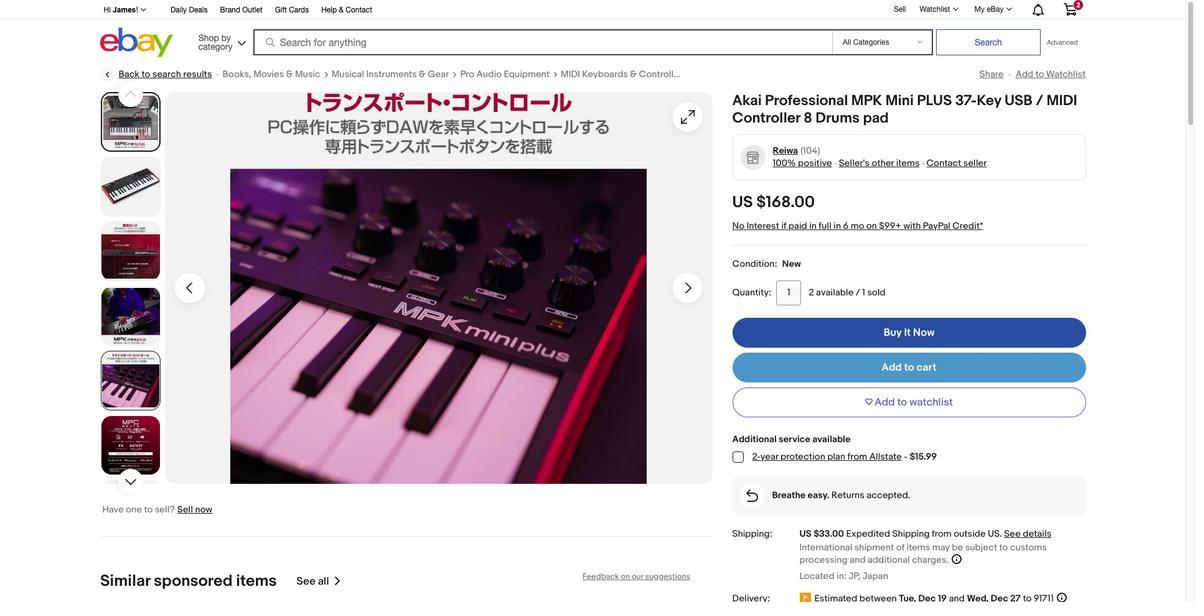 Task type: describe. For each thing, give the bounding box(es) containing it.
2 available / 1 sold
[[809, 287, 886, 299]]

from for shipping
[[932, 528, 952, 540]]

shipment
[[854, 542, 894, 554]]

results
[[183, 68, 212, 80]]

to for watchlist
[[1036, 68, 1044, 80]]

us for us $33.00 expedited shipping from outside us . see details
[[800, 528, 812, 540]]

see all link
[[296, 572, 341, 591]]

if
[[781, 220, 786, 232]]

protection
[[781, 451, 825, 463]]

0 vertical spatial see
[[1004, 528, 1021, 540]]

add to watchlist link
[[1016, 68, 1086, 80]]

shop
[[198, 33, 219, 43]]

paid
[[789, 220, 807, 232]]

new
[[782, 258, 801, 270]]

add to watchlist
[[875, 396, 953, 409]]

cart
[[917, 362, 937, 374]]

us $33.00 expedited shipping from outside us . see details
[[800, 528, 1052, 540]]

may
[[932, 542, 950, 554]]

help
[[321, 6, 337, 14]]

plus
[[917, 92, 952, 110]]

akai
[[732, 92, 762, 110]]

my
[[975, 5, 985, 14]]

See all text field
[[296, 575, 329, 588]]

plan
[[827, 451, 845, 463]]

items inside the international shipment of items may be subject to customs processing and additional charges.
[[907, 542, 930, 554]]

buy
[[884, 327, 902, 339]]

contact seller
[[927, 157, 987, 169]]

in:
[[837, 570, 847, 582]]

delivery alert flag image
[[800, 593, 814, 603]]

help & contact
[[321, 6, 372, 14]]

japan
[[863, 570, 888, 582]]

of
[[896, 542, 905, 554]]

seller's other items
[[839, 157, 920, 169]]

brand outlet
[[220, 6, 262, 14]]

picture 2 of 12 image
[[101, 157, 160, 216]]

picture 6 of 12 image
[[101, 416, 160, 475]]

see inside see all link
[[296, 575, 315, 588]]

to for search
[[142, 68, 150, 80]]

international shipment of items may be subject to customs processing and additional charges.
[[800, 542, 1047, 566]]

keyboards
[[582, 68, 628, 80]]

$168.00
[[756, 193, 815, 212]]

our
[[631, 572, 643, 582]]

suggestions
[[645, 572, 690, 582]]

shop by category button
[[193, 28, 249, 54]]

Search for anything text field
[[255, 31, 830, 54]]

see all
[[296, 575, 329, 588]]

no
[[732, 220, 745, 232]]

other
[[872, 157, 894, 169]]

& for midi keyboards & controllers
[[630, 68, 637, 80]]

(104)
[[801, 145, 820, 157]]

100% positive link
[[773, 157, 832, 169]]

seller
[[963, 157, 987, 169]]

quantity:
[[732, 287, 771, 299]]

hi
[[104, 6, 111, 14]]

share button
[[980, 68, 1004, 80]]

professional
[[765, 92, 848, 110]]

shipping
[[892, 528, 930, 540]]

feedback
[[582, 572, 619, 582]]

to inside the international shipment of items may be subject to customs processing and additional charges.
[[999, 542, 1008, 554]]

movies
[[253, 68, 284, 80]]

additional service available
[[732, 434, 851, 446]]

add for add to watchlist
[[875, 396, 895, 409]]

from for plan
[[848, 451, 867, 463]]

2 for 2
[[1076, 1, 1080, 9]]

james
[[113, 6, 136, 14]]

charges.
[[912, 555, 949, 566]]

0 horizontal spatial on
[[621, 572, 630, 582]]

year
[[760, 451, 778, 463]]

books,
[[223, 68, 251, 80]]

it
[[904, 327, 911, 339]]

search
[[152, 68, 181, 80]]

pro audio equipment link
[[460, 68, 550, 81]]

one
[[126, 504, 142, 516]]

add to cart
[[882, 362, 937, 374]]

allstate
[[869, 451, 902, 463]]

accepted.
[[867, 490, 910, 502]]

sold
[[867, 287, 886, 299]]

midi inside akai professional mpk mini plus 37-key usb / midi controller 8 drums pad
[[1047, 92, 1077, 110]]

additional
[[732, 434, 777, 446]]

daily
[[170, 6, 187, 14]]

gear
[[428, 68, 449, 80]]

outside
[[954, 528, 986, 540]]

advanced
[[1047, 39, 1078, 46]]

cards
[[289, 6, 309, 14]]

reiwa
[[773, 145, 798, 157]]

no interest if paid in full in 6 mo on $99+ with paypal credit*
[[732, 220, 983, 232]]

service
[[779, 434, 810, 446]]

picture 4 of 12 image
[[101, 287, 160, 345]]

picture 3 of 12 image
[[101, 222, 160, 281]]

/ inside akai professional mpk mini plus 37-key usb / midi controller 8 drums pad
[[1036, 92, 1043, 110]]

none submit inside shop by category banner
[[936, 29, 1041, 55]]

pro
[[460, 68, 474, 80]]

100%
[[773, 157, 796, 169]]

1 horizontal spatial contact
[[927, 157, 961, 169]]

reiwa link
[[773, 145, 798, 157]]

$99+
[[879, 220, 901, 232]]



Task type: vqa. For each thing, say whether or not it's contained in the screenshot.
third Dmp from the right
no



Task type: locate. For each thing, give the bounding box(es) containing it.
& for musical instruments & gear
[[419, 68, 426, 80]]

1 vertical spatial midi
[[1047, 92, 1077, 110]]

akai professional mpk mini plus 37-key usb / midi controller 8 drums pad - picture 5 of 12 image
[[165, 92, 712, 484]]

0 horizontal spatial midi
[[561, 68, 580, 80]]

1 vertical spatial available
[[812, 434, 851, 446]]

processing
[[800, 555, 848, 566]]

us for us $168.00
[[732, 193, 753, 212]]

Quantity: text field
[[776, 281, 801, 306]]

items right other
[[896, 157, 920, 169]]

help & contact link
[[321, 4, 372, 17]]

0 vertical spatial /
[[1036, 92, 1043, 110]]

0 vertical spatial add
[[1016, 68, 1033, 80]]

audio
[[477, 68, 502, 80]]

shop by category
[[198, 33, 232, 51]]

available up plan on the right bottom of page
[[812, 434, 851, 446]]

feedback on our suggestions link
[[582, 572, 690, 582]]

$33.00
[[814, 528, 844, 540]]

sell
[[894, 5, 906, 13], [177, 504, 193, 516]]

0 vertical spatial sell
[[894, 5, 906, 13]]

in left 6
[[834, 220, 841, 232]]

0 horizontal spatial contact
[[346, 6, 372, 14]]

1 horizontal spatial see
[[1004, 528, 1021, 540]]

0 vertical spatial watchlist
[[920, 5, 950, 14]]

picture 1 of 12 image
[[102, 93, 159, 151]]

& inside midi keyboards & controllers link
[[630, 68, 637, 80]]

/ right usb
[[1036, 92, 1043, 110]]

from up may
[[932, 528, 952, 540]]

no interest if paid in full in 6 mo on $99+ with paypal credit* link
[[732, 220, 983, 232]]

my ebay link
[[968, 2, 1017, 17]]

add to watchlist
[[1016, 68, 1086, 80]]

back to search results
[[119, 68, 212, 80]]

positive
[[798, 157, 832, 169]]

akai professional mpk mini plus 37-key usb / midi controller 8 drums pad
[[732, 92, 1077, 127]]

1 horizontal spatial midi
[[1047, 92, 1077, 110]]

contact inside account navigation
[[346, 6, 372, 14]]

& right keyboards
[[630, 68, 637, 80]]

paypal
[[923, 220, 950, 232]]

1 horizontal spatial watchlist
[[1046, 68, 1086, 80]]

have
[[102, 504, 124, 516]]

account navigation
[[97, 0, 1086, 19]]

equipment
[[504, 68, 550, 80]]

watchlist down advanced
[[1046, 68, 1086, 80]]

0 vertical spatial items
[[896, 157, 920, 169]]

watchlist right sell link
[[920, 5, 950, 14]]

2-
[[752, 451, 761, 463]]

be
[[952, 542, 963, 554]]

share
[[980, 68, 1004, 80]]

gift cards link
[[275, 4, 309, 17]]

sell?
[[155, 504, 175, 516]]

items down us $33.00 expedited shipping from outside us . see details
[[907, 542, 930, 554]]

on right the mo
[[866, 220, 877, 232]]

0 horizontal spatial watchlist
[[920, 5, 950, 14]]

midi keyboards & controllers link
[[561, 68, 687, 81]]

1 horizontal spatial /
[[1036, 92, 1043, 110]]

/
[[1036, 92, 1043, 110], [856, 287, 860, 299]]

to inside "link"
[[904, 362, 914, 374]]

0 horizontal spatial in
[[809, 220, 817, 232]]

1 horizontal spatial in
[[834, 220, 841, 232]]

2 up advanced link
[[1076, 1, 1080, 9]]

add up usb
[[1016, 68, 1033, 80]]

customs
[[1010, 542, 1047, 554]]

add inside "link"
[[882, 362, 902, 374]]

& left music
[[286, 68, 293, 80]]

in
[[809, 220, 817, 232], [834, 220, 841, 232]]

to right one
[[144, 504, 153, 516]]

to down advanced link
[[1036, 68, 1044, 80]]

from right plan on the right bottom of page
[[848, 451, 867, 463]]

.
[[1000, 528, 1002, 540]]

full
[[819, 220, 832, 232]]

key
[[977, 92, 1001, 110]]

similar
[[100, 572, 150, 591]]

mini
[[886, 92, 914, 110]]

have one to sell? sell now
[[102, 504, 212, 516]]

watchlist link
[[913, 2, 964, 17]]

books, movies & music link
[[223, 68, 320, 81]]

to down .
[[999, 542, 1008, 554]]

instruments
[[366, 68, 417, 80]]

2 in from the left
[[834, 220, 841, 232]]

100% positive
[[773, 157, 832, 169]]

& right help
[[339, 6, 344, 14]]

see left all at the left bottom of the page
[[296, 575, 315, 588]]

2 right quantity: 'text field'
[[809, 287, 814, 299]]

category
[[198, 41, 232, 51]]

& inside books, movies & music link
[[286, 68, 293, 80]]

books, movies & music
[[223, 68, 320, 80]]

contact
[[346, 6, 372, 14], [927, 157, 961, 169]]

musical
[[332, 68, 364, 80]]

daily deals
[[170, 6, 208, 14]]

sell inside account navigation
[[894, 5, 906, 13]]

condition: new
[[732, 258, 801, 270]]

subject
[[965, 542, 997, 554]]

to for watchlist
[[897, 396, 907, 409]]

us left $33.00
[[800, 528, 812, 540]]

mpk
[[851, 92, 882, 110]]

to for cart
[[904, 362, 914, 374]]

midi down add to watchlist link
[[1047, 92, 1077, 110]]

with
[[903, 220, 921, 232]]

usb
[[1005, 92, 1033, 110]]

picture 5 of 12 image
[[101, 352, 160, 410]]

1 horizontal spatial 2
[[1076, 1, 1080, 9]]

in left the full
[[809, 220, 817, 232]]

sell left watchlist link at the right top
[[894, 5, 906, 13]]

watchlist
[[920, 5, 950, 14], [1046, 68, 1086, 80]]

pad
[[863, 110, 889, 127]]

0 horizontal spatial 2
[[809, 287, 814, 299]]

to left the watchlist
[[897, 396, 907, 409]]

seller's other items link
[[839, 157, 920, 169]]

1 horizontal spatial on
[[866, 220, 877, 232]]

gift cards
[[275, 6, 309, 14]]

8
[[804, 110, 812, 127]]

contact right help
[[346, 6, 372, 14]]

us $168.00
[[732, 193, 815, 212]]

2 inside account navigation
[[1076, 1, 1080, 9]]

on
[[866, 220, 877, 232], [621, 572, 630, 582]]

/ left 1
[[856, 287, 860, 299]]

0 horizontal spatial us
[[732, 193, 753, 212]]

& for books, movies & music
[[286, 68, 293, 80]]

on left our
[[621, 572, 630, 582]]

all
[[318, 575, 329, 588]]

watchlist inside account navigation
[[920, 5, 950, 14]]

shop by category banner
[[97, 0, 1086, 60]]

& left gear on the left of page
[[419, 68, 426, 80]]

0 horizontal spatial see
[[296, 575, 315, 588]]

see right .
[[1004, 528, 1021, 540]]

midi left keyboards
[[561, 68, 580, 80]]

2 for 2 available / 1 sold
[[809, 287, 814, 299]]

items for seller's other items
[[896, 157, 920, 169]]

shipping:
[[732, 528, 772, 540]]

None submit
[[936, 29, 1041, 55]]

1 vertical spatial watchlist
[[1046, 68, 1086, 80]]

similar sponsored items
[[100, 572, 276, 591]]

buy it now link
[[732, 318, 1086, 348]]

sponsored
[[153, 572, 232, 591]]

available left 1
[[816, 287, 854, 299]]

1 vertical spatial on
[[621, 572, 630, 582]]

0 vertical spatial contact
[[346, 6, 372, 14]]

controllers
[[639, 68, 687, 80]]

0 vertical spatial available
[[816, 287, 854, 299]]

reiwa image
[[740, 145, 766, 170]]

with details__icon image
[[746, 490, 758, 502]]

to inside button
[[897, 396, 907, 409]]

0 vertical spatial 2
[[1076, 1, 1080, 9]]

1 vertical spatial /
[[856, 287, 860, 299]]

2 vertical spatial add
[[875, 396, 895, 409]]

0 vertical spatial on
[[866, 220, 877, 232]]

2 vertical spatial items
[[236, 572, 276, 591]]

0 horizontal spatial sell
[[177, 504, 193, 516]]

breathe easy. returns accepted.
[[772, 490, 910, 502]]

add down add to cart
[[875, 396, 895, 409]]

0 vertical spatial from
[[848, 451, 867, 463]]

expedited
[[846, 528, 890, 540]]

add for add to cart
[[882, 362, 902, 374]]

brand outlet link
[[220, 4, 262, 17]]

0 vertical spatial midi
[[561, 68, 580, 80]]

1 vertical spatial see
[[296, 575, 315, 588]]

1 vertical spatial 2
[[809, 287, 814, 299]]

&
[[339, 6, 344, 14], [286, 68, 293, 80], [419, 68, 426, 80], [630, 68, 637, 80]]

sell left now on the bottom left of page
[[177, 504, 193, 516]]

items for similar sponsored items
[[236, 572, 276, 591]]

to right back
[[142, 68, 150, 80]]

2-year protection plan from allstate - $15.99
[[752, 451, 937, 463]]

1 vertical spatial sell
[[177, 504, 193, 516]]

& inside musical instruments & gear link
[[419, 68, 426, 80]]

0 horizontal spatial /
[[856, 287, 860, 299]]

!
[[136, 6, 138, 14]]

credit*
[[953, 220, 983, 232]]

1 vertical spatial add
[[882, 362, 902, 374]]

0 horizontal spatial from
[[848, 451, 867, 463]]

condition:
[[732, 258, 777, 270]]

musical instruments & gear link
[[332, 68, 449, 81]]

brand
[[220, 6, 240, 14]]

-
[[904, 451, 908, 463]]

pro audio equipment
[[460, 68, 550, 80]]

1 horizontal spatial us
[[800, 528, 812, 540]]

37-
[[955, 92, 977, 110]]

1 in from the left
[[809, 220, 817, 232]]

1 horizontal spatial sell
[[894, 5, 906, 13]]

feedback on our suggestions
[[582, 572, 690, 582]]

2 horizontal spatial us
[[988, 528, 1000, 540]]

back
[[119, 68, 140, 80]]

sell link
[[888, 5, 912, 13]]

seller's
[[839, 157, 870, 169]]

items left see all
[[236, 572, 276, 591]]

1
[[862, 287, 865, 299]]

us up subject
[[988, 528, 1000, 540]]

add for add to watchlist
[[1016, 68, 1033, 80]]

1 vertical spatial from
[[932, 528, 952, 540]]

now
[[913, 327, 935, 339]]

add left cart
[[882, 362, 902, 374]]

add to cart link
[[732, 353, 1086, 383]]

contact left seller
[[927, 157, 961, 169]]

1 vertical spatial items
[[907, 542, 930, 554]]

us up no
[[732, 193, 753, 212]]

1 horizontal spatial from
[[932, 528, 952, 540]]

interest
[[747, 220, 779, 232]]

1 vertical spatial contact
[[927, 157, 961, 169]]

to left cart
[[904, 362, 914, 374]]

add inside button
[[875, 396, 895, 409]]

& inside the help & contact link
[[339, 6, 344, 14]]

details
[[1023, 528, 1052, 540]]



